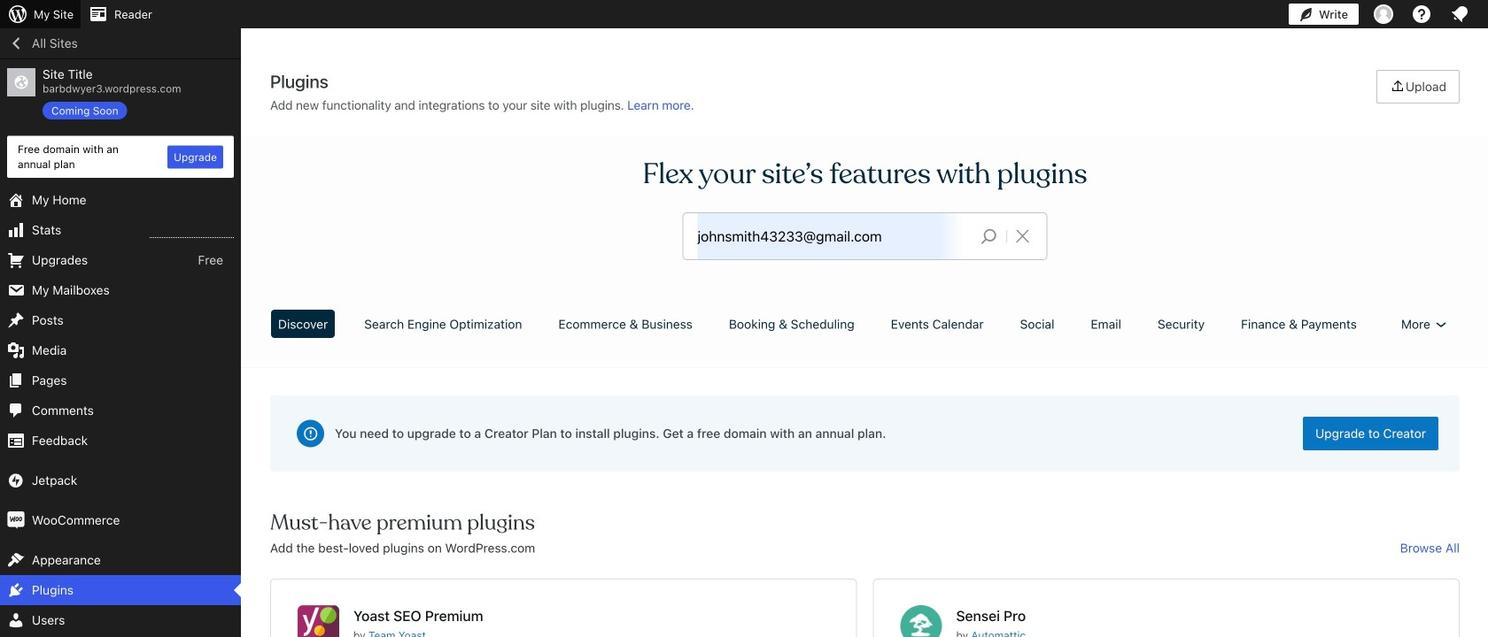 Task type: locate. For each thing, give the bounding box(es) containing it.
img image
[[7, 472, 25, 490], [7, 512, 25, 530]]

None search field
[[684, 214, 1047, 260]]

Search search field
[[698, 214, 967, 260]]

0 vertical spatial img image
[[7, 472, 25, 490]]

close search image
[[1001, 226, 1045, 247]]

1 horizontal spatial plugin icon image
[[901, 606, 942, 638]]

plugin icon image
[[298, 606, 339, 638], [901, 606, 942, 638]]

0 horizontal spatial plugin icon image
[[298, 606, 339, 638]]

1 vertical spatial img image
[[7, 512, 25, 530]]

1 plugin icon image from the left
[[298, 606, 339, 638]]

main content
[[264, 70, 1466, 638]]



Task type: describe. For each thing, give the bounding box(es) containing it.
2 plugin icon image from the left
[[901, 606, 942, 638]]

manage your notifications image
[[1450, 4, 1471, 25]]

highest hourly views 0 image
[[150, 227, 234, 238]]

help image
[[1412, 4, 1433, 25]]

open search image
[[967, 224, 1012, 249]]

1 img image from the top
[[7, 472, 25, 490]]

my profile image
[[1374, 4, 1394, 24]]

2 img image from the top
[[7, 512, 25, 530]]



Task type: vqa. For each thing, say whether or not it's contained in the screenshot.
second Img from the bottom
yes



